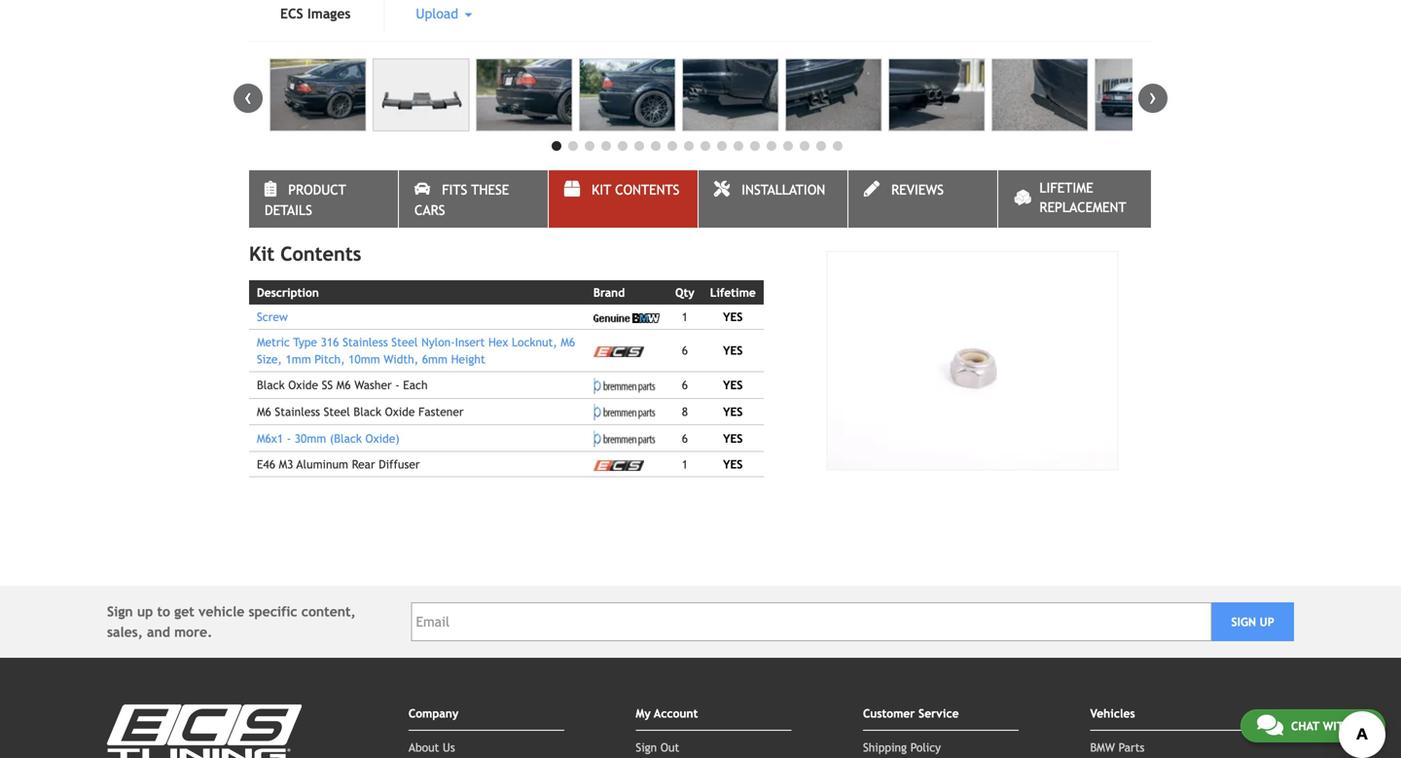 Task type: locate. For each thing, give the bounding box(es) containing it.
3 es#4714491 - 047616la01kt -    e46 m3 street flow rear diffuser - add-on diffuser to deliver a true motorsport look to your m3. fastens seamlessly to the bottom of the rear bumper giving a platform to show off your exhaust and complete the rear end of the e46. - ecs - bmw image from the left
[[476, 58, 572, 131]]

es#4714491 - 047616la01kt -    e46 m3 street flow rear diffuser - add-on diffuser to deliver a true motorsport look to your m3. fastens seamlessly to the bottom of the rear bumper giving a platform to show off your exhaust and complete the rear end of the e46. - ecs - bmw image
[[270, 58, 366, 131], [373, 58, 469, 131], [476, 58, 572, 131], [579, 58, 676, 131], [682, 58, 779, 131], [785, 58, 882, 131], [888, 58, 985, 131], [992, 58, 1088, 131], [1095, 58, 1191, 131]]

kit inside kit contents link
[[592, 182, 611, 198]]

black down washer
[[354, 405, 381, 418]]

0 vertical spatial kit
[[592, 182, 611, 198]]

to
[[157, 604, 170, 619]]

6
[[682, 344, 688, 357], [682, 378, 688, 392], [682, 431, 688, 445]]

0 vertical spatial m6
[[561, 335, 575, 349]]

1 vertical spatial 1
[[682, 457, 688, 471]]

my account
[[636, 706, 698, 720]]

‹ link
[[234, 84, 263, 113]]

1 down the 8
[[682, 457, 688, 471]]

0 vertical spatial bremmen parts - corporate logo image
[[593, 377, 660, 394]]

1 horizontal spatial oxide
[[385, 405, 415, 418]]

1 6 from the top
[[682, 344, 688, 357]]

reviews link
[[848, 170, 997, 228]]

lifetime right qty at left top
[[710, 285, 756, 299]]

1 ecs - corporate logo image from the top
[[593, 347, 644, 357]]

vehicles
[[1090, 706, 1135, 720]]

lifetime inside lifetime replacement
[[1040, 180, 1093, 196]]

1 down qty at left top
[[682, 310, 688, 324]]

sign inside button
[[1231, 615, 1256, 628]]

sign
[[107, 604, 133, 619], [1231, 615, 1256, 628], [636, 740, 657, 754]]

oxide down each
[[385, 405, 415, 418]]

kit contents
[[592, 182, 680, 198], [249, 242, 361, 265]]

1 vertical spatial kit
[[249, 242, 275, 265]]

parts
[[1119, 740, 1145, 754]]

0 vertical spatial steel
[[391, 335, 418, 349]]

2 es#4714491 - 047616la01kt -    e46 m3 street flow rear diffuser - add-on diffuser to deliver a true motorsport look to your m3. fastens seamlessly to the bottom of the rear bumper giving a platform to show off your exhaust and complete the rear end of the e46. - ecs - bmw image from the left
[[373, 58, 469, 131]]

out
[[661, 740, 679, 754]]

1 vertical spatial bremmen parts - corporate logo image
[[593, 404, 660, 421]]

1 vertical spatial black
[[354, 405, 381, 418]]

2 bremmen parts - corporate logo image from the top
[[593, 404, 660, 421]]

6 down qty at left top
[[682, 344, 688, 357]]

shipping policy
[[863, 740, 941, 754]]

1 vertical spatial contents
[[281, 242, 361, 265]]

- right m6x1 at left
[[287, 431, 291, 445]]

7 es#4714491 - 047616la01kt -    e46 m3 street flow rear diffuser - add-on diffuser to deliver a true motorsport look to your m3. fastens seamlessly to the bottom of the rear bumper giving a platform to show off your exhaust and complete the rear end of the e46. - ecs - bmw image from the left
[[888, 58, 985, 131]]

0 horizontal spatial lifetime
[[710, 285, 756, 299]]

0 horizontal spatial up
[[137, 604, 153, 619]]

1 horizontal spatial kit
[[592, 182, 611, 198]]

m6
[[561, 335, 575, 349], [336, 378, 351, 392], [257, 405, 271, 418]]

0 vertical spatial 1
[[682, 310, 688, 324]]

us right about
[[443, 740, 455, 754]]

6 es#4714491 - 047616la01kt -    e46 m3 street flow rear diffuser - add-on diffuser to deliver a true motorsport look to your m3. fastens seamlessly to the bottom of the rear bumper giving a platform to show off your exhaust and complete the rear end of the e46. - ecs - bmw image from the left
[[785, 58, 882, 131]]

‹
[[244, 84, 252, 110]]

contents
[[615, 182, 680, 198], [281, 242, 361, 265]]

lifetime
[[1040, 180, 1093, 196], [710, 285, 756, 299]]

reviews
[[891, 182, 944, 198]]

2 ecs - corporate logo image from the top
[[593, 460, 644, 471]]

m6 right "locknut,"
[[561, 335, 575, 349]]

chat with us link
[[1241, 709, 1386, 742]]

1 vertical spatial ecs - corporate logo image
[[593, 460, 644, 471]]

0 horizontal spatial kit contents
[[249, 242, 361, 265]]

sign inside sign up to get vehicle specific content, sales, and more.
[[107, 604, 133, 619]]

1 1 from the top
[[682, 310, 688, 324]]

0 vertical spatial oxide
[[288, 378, 318, 392]]

10mm
[[348, 352, 380, 366]]

0 horizontal spatial steel
[[324, 405, 350, 418]]

stainless up "30mm"
[[275, 405, 320, 418]]

1 horizontal spatial lifetime
[[1040, 180, 1093, 196]]

0 vertical spatial contents
[[615, 182, 680, 198]]

0 horizontal spatial black
[[257, 378, 285, 392]]

2 vertical spatial 6
[[682, 431, 688, 445]]

yes
[[723, 310, 743, 324], [723, 344, 743, 357], [723, 378, 743, 392], [723, 405, 743, 418], [723, 431, 743, 445], [723, 457, 743, 471]]

1 horizontal spatial up
[[1260, 615, 1275, 628]]

details
[[265, 202, 312, 218]]

metric type 316 stainless steel nylon-insert hex locknut, m6 size, 1mm pitch, 10mm width, 6mm height
[[257, 335, 575, 366]]

0 horizontal spatial kit
[[249, 242, 275, 265]]

installation link
[[699, 170, 847, 228]]

m6 right ss
[[336, 378, 351, 392]]

0 vertical spatial -
[[395, 378, 400, 392]]

fits these cars
[[414, 182, 509, 218]]

hex
[[488, 335, 508, 349]]

1 horizontal spatial m6
[[336, 378, 351, 392]]

0 horizontal spatial m6
[[257, 405, 271, 418]]

bremmen parts - corporate logo image for black oxide ss m6 washer - each
[[593, 377, 660, 394]]

0 horizontal spatial us
[[443, 740, 455, 754]]

more.
[[174, 624, 212, 640]]

up inside button
[[1260, 615, 1275, 628]]

lifetime for lifetime replacement
[[1040, 180, 1093, 196]]

sign for sign out
[[636, 740, 657, 754]]

8 es#4714491 - 047616la01kt -    e46 m3 street flow rear diffuser - add-on diffuser to deliver a true motorsport look to your m3. fastens seamlessly to the bottom of the rear bumper giving a platform to show off your exhaust and complete the rear end of the e46. - ecs - bmw image from the left
[[992, 58, 1088, 131]]

1 horizontal spatial -
[[395, 378, 400, 392]]

3 6 from the top
[[682, 431, 688, 445]]

30mm
[[295, 431, 326, 445]]

1 vertical spatial oxide
[[385, 405, 415, 418]]

1 vertical spatial m6
[[336, 378, 351, 392]]

2 horizontal spatial m6
[[561, 335, 575, 349]]

0 horizontal spatial stainless
[[275, 405, 320, 418]]

1 horizontal spatial steel
[[391, 335, 418, 349]]

about
[[409, 740, 439, 754]]

sign out link
[[636, 740, 679, 754]]

-
[[395, 378, 400, 392], [287, 431, 291, 445]]

chat
[[1291, 719, 1320, 733]]

1 es#4714491 - 047616la01kt -    e46 m3 street flow rear diffuser - add-on diffuser to deliver a true motorsport look to your m3. fastens seamlessly to the bottom of the rear bumper giving a platform to show off your exhaust and complete the rear end of the e46. - ecs - bmw image from the left
[[270, 58, 366, 131]]

1 horizontal spatial sign
[[636, 740, 657, 754]]

6 down the 8
[[682, 431, 688, 445]]

1 bremmen parts - corporate logo image from the top
[[593, 377, 660, 394]]

oxide left ss
[[288, 378, 318, 392]]

- left each
[[395, 378, 400, 392]]

type
[[293, 335, 317, 349]]

stainless up 10mm
[[343, 335, 388, 349]]

1 vertical spatial -
[[287, 431, 291, 445]]

black down size,
[[257, 378, 285, 392]]

bremmen parts - corporate logo image
[[593, 377, 660, 394], [593, 404, 660, 421], [593, 431, 660, 447]]

black
[[257, 378, 285, 392], [354, 405, 381, 418]]

0 vertical spatial kit contents
[[592, 182, 680, 198]]

and
[[147, 624, 170, 640]]

0 horizontal spatial -
[[287, 431, 291, 445]]

get
[[174, 604, 194, 619]]

brand
[[593, 285, 625, 299]]

bmw
[[1090, 740, 1115, 754]]

bmw parts link
[[1090, 740, 1145, 754]]

us
[[1355, 719, 1369, 733], [443, 740, 455, 754]]

lifetime replacement
[[1040, 180, 1126, 215]]

fastener
[[418, 405, 464, 418]]

0 vertical spatial us
[[1355, 719, 1369, 733]]

sign up button
[[1212, 602, 1294, 641]]

m6 up m6x1 at left
[[257, 405, 271, 418]]

6 up the 8
[[682, 378, 688, 392]]

0 vertical spatial ecs - corporate logo image
[[593, 347, 644, 357]]

each
[[403, 378, 428, 392]]

ss
[[322, 378, 333, 392]]

0 horizontal spatial contents
[[281, 242, 361, 265]]

1 vertical spatial kit contents
[[249, 242, 361, 265]]

ecs - corporate logo image
[[593, 347, 644, 357], [593, 460, 644, 471]]

ecs - corporate logo image for 1
[[593, 460, 644, 471]]

1 horizontal spatial stainless
[[343, 335, 388, 349]]

1 vertical spatial 6
[[682, 378, 688, 392]]

1 vertical spatial lifetime
[[710, 285, 756, 299]]

0 horizontal spatial sign
[[107, 604, 133, 619]]

insert
[[455, 335, 485, 349]]

up for sign up
[[1260, 615, 1275, 628]]

lifetime for lifetime
[[710, 285, 756, 299]]

1mm
[[286, 352, 311, 366]]

steel up width,
[[391, 335, 418, 349]]

pitch,
[[315, 352, 345, 366]]

sign up
[[1231, 615, 1275, 628]]

up inside sign up to get vehicle specific content, sales, and more.
[[137, 604, 153, 619]]

0 vertical spatial 6
[[682, 344, 688, 357]]

steel
[[391, 335, 418, 349], [324, 405, 350, 418]]

kit
[[592, 182, 611, 198], [249, 242, 275, 265]]

2 horizontal spatial sign
[[1231, 615, 1256, 628]]

up
[[137, 604, 153, 619], [1260, 615, 1275, 628]]

us right with
[[1355, 719, 1369, 733]]

my
[[636, 706, 651, 720]]

metric
[[257, 335, 290, 349]]

0 vertical spatial lifetime
[[1040, 180, 1093, 196]]

0 horizontal spatial oxide
[[288, 378, 318, 392]]

lifetime up replacement
[[1040, 180, 1093, 196]]

m6x1 - 30mm (black oxide) link
[[257, 431, 400, 445]]

2 vertical spatial bremmen parts - corporate logo image
[[593, 431, 660, 447]]

steel down "black oxide ss m6 washer - each"
[[324, 405, 350, 418]]

cars
[[414, 202, 445, 218]]

0 vertical spatial stainless
[[343, 335, 388, 349]]

1 horizontal spatial contents
[[615, 182, 680, 198]]

stainless
[[343, 335, 388, 349], [275, 405, 320, 418]]



Task type: vqa. For each thing, say whether or not it's contained in the screenshot.
Washer
yes



Task type: describe. For each thing, give the bounding box(es) containing it.
2 yes from the top
[[723, 344, 743, 357]]

up for sign up to get vehicle specific content, sales, and more.
[[137, 604, 153, 619]]

upload button
[[385, 0, 503, 33]]

m6 inside metric type 316 stainless steel nylon-insert hex locknut, m6 size, 1mm pitch, 10mm width, 6mm height
[[561, 335, 575, 349]]

sign for sign up
[[1231, 615, 1256, 628]]

rear
[[352, 457, 375, 471]]

6mm
[[422, 352, 448, 366]]

height
[[451, 352, 485, 366]]

bmw parts
[[1090, 740, 1145, 754]]

genuine bmw - corporate logo image
[[593, 313, 660, 323]]

about us
[[409, 740, 455, 754]]

6 for m6x1 - 30mm (black oxide)
[[682, 431, 688, 445]]

ecs tuning image
[[107, 704, 302, 758]]

1 horizontal spatial black
[[354, 405, 381, 418]]

4 yes from the top
[[723, 405, 743, 418]]

sign out
[[636, 740, 679, 754]]

policy
[[910, 740, 941, 754]]

ecs - corporate logo image for 6
[[593, 347, 644, 357]]

fits
[[442, 182, 467, 198]]

replacement
[[1040, 200, 1126, 215]]

description
[[257, 285, 319, 299]]

Email email field
[[411, 602, 1212, 641]]

(black
[[330, 431, 362, 445]]

product
[[288, 182, 346, 198]]

5 yes from the top
[[723, 431, 743, 445]]

0 vertical spatial black
[[257, 378, 285, 392]]

4 es#4714491 - 047616la01kt -    e46 m3 street flow rear diffuser - add-on diffuser to deliver a true motorsport look to your m3. fastens seamlessly to the bottom of the rear bumper giving a platform to show off your exhaust and complete the rear end of the e46. - ecs - bmw image from the left
[[579, 58, 676, 131]]

3 yes from the top
[[723, 378, 743, 392]]

width,
[[384, 352, 419, 366]]

ecs images link
[[249, 0, 382, 33]]

shipping
[[863, 740, 907, 754]]

customer service
[[863, 706, 959, 720]]

sign up to get vehicle specific content, sales, and more.
[[107, 604, 356, 640]]

diffuser
[[379, 457, 420, 471]]

m6 stainless steel black oxide fastener
[[257, 405, 464, 418]]

8
[[682, 405, 688, 418]]

steel inside metric type 316 stainless steel nylon-insert hex locknut, m6 size, 1mm pitch, 10mm width, 6mm height
[[391, 335, 418, 349]]

sales,
[[107, 624, 143, 640]]

shipping policy link
[[863, 740, 941, 754]]

images
[[307, 6, 351, 21]]

lifetime replacement link
[[998, 170, 1151, 228]]

fits these cars link
[[399, 170, 548, 228]]

account
[[654, 706, 698, 720]]

es#2710314 - 94205a250 - metric type 316 stainless steel nylon-insert hex locknut, m6 size, 1mm pitch, 10mm width, 6mm height - ecs - image
[[827, 251, 1118, 470]]

ecs images
[[280, 6, 351, 21]]

size,
[[257, 352, 282, 366]]

bremmen parts - corporate logo image for m6 stainless steel black oxide fastener
[[593, 404, 660, 421]]

locknut,
[[512, 335, 557, 349]]

6 for metric type 316 stainless steel nylon-insert hex locknut, m6 size, 1mm pitch, 10mm width, 6mm height
[[682, 344, 688, 357]]

these
[[471, 182, 509, 198]]

specific
[[249, 604, 297, 619]]

qty
[[675, 285, 695, 299]]

content,
[[301, 604, 356, 619]]

about us link
[[409, 740, 455, 754]]

1 yes from the top
[[723, 310, 743, 324]]

1 vertical spatial steel
[[324, 405, 350, 418]]

washer
[[354, 378, 392, 392]]

service
[[919, 706, 959, 720]]

screw
[[257, 310, 288, 324]]

kit contents link
[[549, 170, 698, 228]]

e46
[[257, 457, 275, 471]]

2 1 from the top
[[682, 457, 688, 471]]

6 yes from the top
[[723, 457, 743, 471]]

1 vertical spatial stainless
[[275, 405, 320, 418]]

1 horizontal spatial kit contents
[[592, 182, 680, 198]]

5 es#4714491 - 047616la01kt -    e46 m3 street flow rear diffuser - add-on diffuser to deliver a true motorsport look to your m3. fastens seamlessly to the bottom of the rear bumper giving a platform to show off your exhaust and complete the rear end of the e46. - ecs - bmw image from the left
[[682, 58, 779, 131]]

upload
[[416, 6, 462, 21]]

product details
[[265, 182, 346, 218]]

screw link
[[257, 310, 288, 324]]

m6x1
[[257, 431, 283, 445]]

comments image
[[1257, 713, 1283, 737]]

oxide)
[[365, 431, 400, 445]]

›
[[1149, 84, 1157, 110]]

9 es#4714491 - 047616la01kt -    e46 m3 street flow rear diffuser - add-on diffuser to deliver a true motorsport look to your m3. fastens seamlessly to the bottom of the rear bumper giving a platform to show off your exhaust and complete the rear end of the e46. - ecs - bmw image from the left
[[1095, 58, 1191, 131]]

nylon-
[[421, 335, 455, 349]]

product details link
[[249, 170, 398, 228]]

m3
[[279, 457, 293, 471]]

stainless inside metric type 316 stainless steel nylon-insert hex locknut, m6 size, 1mm pitch, 10mm width, 6mm height
[[343, 335, 388, 349]]

1 horizontal spatial us
[[1355, 719, 1369, 733]]

316
[[321, 335, 339, 349]]

2 6 from the top
[[682, 378, 688, 392]]

installation
[[742, 182, 825, 198]]

chat with us
[[1291, 719, 1369, 733]]

vehicle
[[199, 604, 244, 619]]

with
[[1323, 719, 1352, 733]]

metric type 316 stainless steel nylon-insert hex locknut, m6 size, 1mm pitch, 10mm width, 6mm height link
[[257, 335, 575, 366]]

customer
[[863, 706, 915, 720]]

3 bremmen parts - corporate logo image from the top
[[593, 431, 660, 447]]

2 vertical spatial m6
[[257, 405, 271, 418]]

m6x1 - 30mm (black oxide)
[[257, 431, 400, 445]]

e46 m3 aluminum rear diffuser
[[257, 457, 420, 471]]

black oxide ss m6 washer - each
[[257, 378, 428, 392]]

aluminum
[[297, 457, 348, 471]]

sign for sign up to get vehicle specific content, sales, and more.
[[107, 604, 133, 619]]

1 vertical spatial us
[[443, 740, 455, 754]]

› link
[[1138, 84, 1168, 113]]

ecs
[[280, 6, 303, 21]]



